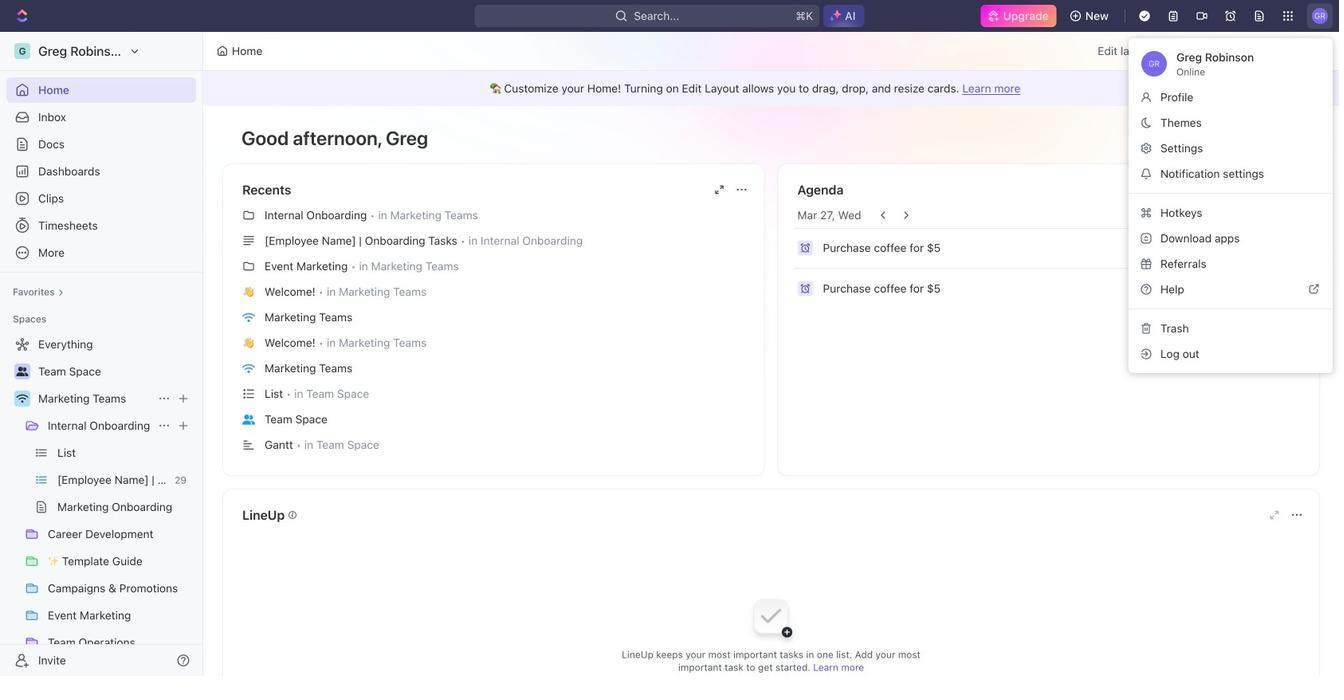 Task type: locate. For each thing, give the bounding box(es) containing it.
2 vertical spatial wifi image
[[16, 394, 28, 404]]

1 vertical spatial wifi image
[[242, 364, 255, 374]]

sidebar navigation
[[0, 32, 203, 676]]

tree inside "sidebar" navigation
[[6, 332, 196, 676]]

0 vertical spatial wifi image
[[242, 312, 255, 323]]

tree
[[6, 332, 196, 676]]

user group image
[[242, 415, 255, 425]]

wifi image
[[242, 312, 255, 323], [242, 364, 255, 374], [16, 394, 28, 404]]



Task type: describe. For each thing, give the bounding box(es) containing it.
wifi image inside tree
[[16, 394, 28, 404]]



Task type: vqa. For each thing, say whether or not it's contained in the screenshot.
the bottom wifi image
yes



